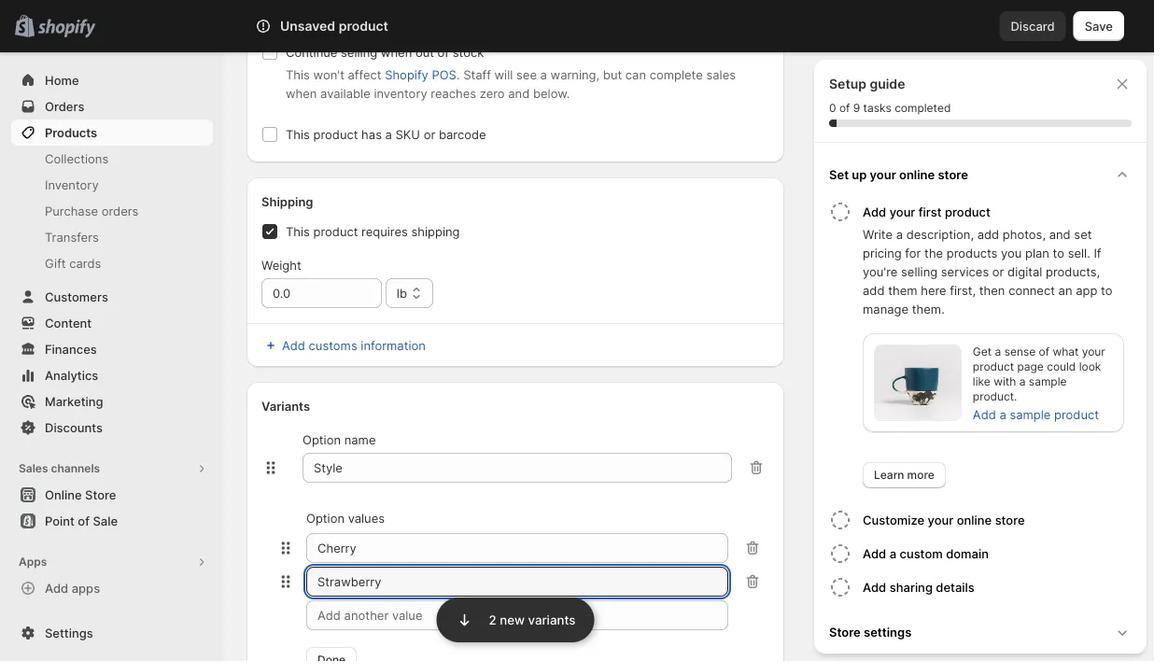 Task type: locate. For each thing, give the bounding box(es) containing it.
online
[[900, 167, 935, 182], [957, 513, 992, 527]]

add sharing details button
[[863, 571, 1140, 604]]

unsaved
[[280, 18, 336, 34]]

add down product.
[[973, 407, 997, 422]]

to
[[1053, 246, 1065, 260], [1101, 283, 1113, 298]]

this won't affect shopify pos
[[286, 67, 457, 82]]

this for this won't affect shopify pos
[[286, 67, 310, 82]]

a right has
[[385, 127, 392, 142]]

collections
[[45, 151, 109, 166]]

store settings button
[[822, 612, 1140, 653]]

None text field
[[306, 533, 729, 563], [306, 567, 729, 597], [306, 533, 729, 563], [306, 567, 729, 597]]

to left sell.
[[1053, 246, 1065, 260]]

product up description, at top
[[945, 205, 991, 219]]

1 vertical spatial sample
[[1010, 407, 1051, 422]]

sample down "could"
[[1029, 375, 1067, 389]]

set
[[830, 167, 849, 182]]

1 vertical spatial and
[[1050, 227, 1071, 241]]

get
[[973, 345, 992, 359]]

store up first
[[938, 167, 969, 182]]

services
[[941, 264, 989, 279]]

tasks
[[864, 101, 892, 115]]

add for first
[[863, 205, 887, 219]]

when up shopify at the left top of page
[[381, 45, 412, 59]]

1 vertical spatial add
[[863, 283, 885, 298]]

store
[[85, 488, 116, 502], [830, 625, 861, 639]]

1 horizontal spatial to
[[1101, 283, 1113, 298]]

setup
[[830, 76, 867, 92]]

sales
[[19, 462, 48, 475]]

your right up
[[870, 167, 897, 182]]

1 horizontal spatial store
[[995, 513, 1025, 527]]

shopify pos link
[[385, 67, 457, 82]]

store left settings
[[830, 625, 861, 639]]

completed
[[895, 101, 951, 115]]

online store link
[[11, 482, 213, 508]]

add apps
[[45, 581, 100, 596]]

inventory link
[[11, 172, 213, 198]]

0 vertical spatial and
[[508, 86, 530, 100]]

mark add a custom domain as done image
[[830, 543, 852, 565]]

1 vertical spatial store
[[995, 513, 1025, 527]]

0 vertical spatial this
[[286, 67, 310, 82]]

a inside . staff will see a warning, but can complete sales when available inventory reaches zero and below.
[[540, 67, 547, 82]]

when inside . staff will see a warning, but can complete sales when available inventory reaches zero and below.
[[286, 86, 317, 100]]

page
[[1018, 360, 1044, 374]]

transfers
[[45, 230, 99, 244]]

add your first product
[[863, 205, 991, 219]]

the
[[925, 246, 944, 260]]

2 this from the top
[[286, 127, 310, 142]]

set up your online store button
[[822, 154, 1140, 195]]

option left 'name'
[[303, 433, 341, 447]]

of right out
[[438, 45, 449, 59]]

or right sku
[[424, 127, 436, 142]]

information
[[361, 338, 426, 353]]

a
[[540, 67, 547, 82], [385, 127, 392, 142], [896, 227, 903, 241], [995, 345, 1002, 359], [1020, 375, 1026, 389], [1000, 407, 1007, 422], [890, 546, 897, 561]]

add left apps
[[45, 581, 68, 596]]

store
[[938, 167, 969, 182], [995, 513, 1025, 527]]

when
[[381, 45, 412, 59], [286, 86, 317, 100]]

barcode
[[439, 127, 486, 142]]

or inside write a description, add photos, and set pricing for the products you plan to sell. if you're selling services or digital products, add them here first, then connect an app to manage them.
[[993, 264, 1005, 279]]

and inside write a description, add photos, and set pricing for the products you plan to sell. if you're selling services or digital products, add them here first, then connect an app to manage them.
[[1050, 227, 1071, 241]]

of
[[438, 45, 449, 59], [840, 101, 850, 115], [1039, 345, 1050, 359], [78, 514, 90, 528]]

a right see
[[540, 67, 547, 82]]

1 vertical spatial selling
[[901, 264, 938, 279]]

products link
[[11, 120, 213, 146]]

0 horizontal spatial when
[[286, 86, 317, 100]]

finances
[[45, 342, 97, 356]]

store up sale
[[85, 488, 116, 502]]

has
[[362, 127, 382, 142]]

this down continue
[[286, 67, 310, 82]]

search
[[337, 19, 377, 33]]

1 vertical spatial or
[[993, 264, 1005, 279]]

orders
[[45, 99, 85, 113]]

selling up affect
[[341, 45, 378, 59]]

3 this from the top
[[286, 224, 310, 239]]

0 vertical spatial when
[[381, 45, 412, 59]]

2 vertical spatial this
[[286, 224, 310, 239]]

product left requires at the left of page
[[313, 224, 358, 239]]

when down won't
[[286, 86, 317, 100]]

1 horizontal spatial store
[[830, 625, 861, 639]]

add a custom domain button
[[863, 537, 1140, 571]]

add right mark add sharing details as done icon
[[863, 580, 887, 595]]

out
[[416, 45, 434, 59]]

add up products at the top of the page
[[978, 227, 1000, 241]]

option
[[303, 433, 341, 447], [306, 511, 345, 525]]

store up add a custom domain button
[[995, 513, 1025, 527]]

0 horizontal spatial store
[[938, 167, 969, 182]]

0 vertical spatial to
[[1053, 246, 1065, 260]]

selling down for
[[901, 264, 938, 279]]

settings link
[[11, 620, 213, 646]]

. staff will see a warning, but can complete sales when available inventory reaches zero and below.
[[286, 67, 736, 100]]

selling
[[341, 45, 378, 59], [901, 264, 938, 279]]

1 vertical spatial to
[[1101, 283, 1113, 298]]

domain
[[946, 546, 989, 561]]

0 vertical spatial store
[[85, 488, 116, 502]]

add
[[978, 227, 1000, 241], [863, 283, 885, 298]]

add right the mark add a custom domain as done image
[[863, 546, 887, 561]]

0 horizontal spatial selling
[[341, 45, 378, 59]]

marketing link
[[11, 389, 213, 415]]

1 horizontal spatial when
[[381, 45, 412, 59]]

add inside button
[[45, 581, 68, 596]]

add for custom
[[863, 546, 887, 561]]

zero
[[480, 86, 505, 100]]

0 horizontal spatial or
[[424, 127, 436, 142]]

sense
[[1005, 345, 1036, 359]]

point
[[45, 514, 75, 528]]

Add another value text field
[[306, 601, 729, 631]]

an
[[1059, 283, 1073, 298]]

sharing
[[890, 580, 933, 595]]

1 vertical spatial store
[[830, 625, 861, 639]]

add down you're
[[863, 283, 885, 298]]

and left the set
[[1050, 227, 1071, 241]]

channels
[[51, 462, 100, 475]]

1 vertical spatial option
[[306, 511, 345, 525]]

with
[[994, 375, 1017, 389]]

sample
[[1029, 375, 1067, 389], [1010, 407, 1051, 422]]

0 vertical spatial add
[[978, 227, 1000, 241]]

0 vertical spatial selling
[[341, 45, 378, 59]]

staff
[[463, 67, 491, 82]]

1 horizontal spatial and
[[1050, 227, 1071, 241]]

your left first
[[890, 205, 916, 219]]

and down see
[[508, 86, 530, 100]]

1 vertical spatial online
[[957, 513, 992, 527]]

0 vertical spatial option
[[303, 433, 341, 447]]

learn
[[874, 468, 905, 482]]

1 horizontal spatial selling
[[901, 264, 938, 279]]

option for option name
[[303, 433, 341, 447]]

option left values
[[306, 511, 345, 525]]

this down shipping on the top left
[[286, 224, 310, 239]]

2 new variants button
[[437, 596, 595, 643]]

sample down product.
[[1010, 407, 1051, 422]]

your up look
[[1082, 345, 1106, 359]]

online
[[45, 488, 82, 502]]

save
[[1085, 19, 1113, 33]]

to right the app
[[1101, 283, 1113, 298]]

1 vertical spatial when
[[286, 86, 317, 100]]

product up the continue selling when out of stock
[[339, 18, 389, 34]]

1 horizontal spatial or
[[993, 264, 1005, 279]]

stock
[[453, 45, 484, 59]]

0 vertical spatial online
[[900, 167, 935, 182]]

this product requires shipping
[[286, 224, 460, 239]]

add left customs
[[282, 338, 305, 353]]

0 horizontal spatial and
[[508, 86, 530, 100]]

here
[[921, 283, 947, 298]]

requires
[[362, 224, 408, 239]]

0 horizontal spatial to
[[1053, 246, 1065, 260]]

discounts
[[45, 420, 103, 435]]

you're
[[863, 264, 898, 279]]

online up domain
[[957, 513, 992, 527]]

add a custom domain
[[863, 546, 989, 561]]

this up shipping on the top left
[[286, 127, 310, 142]]

photos,
[[1003, 227, 1046, 241]]

first,
[[950, 283, 976, 298]]

add up write
[[863, 205, 887, 219]]

write
[[863, 227, 893, 241]]

online up add your first product
[[900, 167, 935, 182]]

apps
[[19, 555, 47, 569]]

new
[[500, 613, 525, 628]]

your
[[870, 167, 897, 182], [890, 205, 916, 219], [1082, 345, 1106, 359], [928, 513, 954, 527]]

of up "page"
[[1039, 345, 1050, 359]]

1 this from the top
[[286, 67, 310, 82]]

more
[[908, 468, 935, 482]]

0 vertical spatial or
[[424, 127, 436, 142]]

or up then
[[993, 264, 1005, 279]]

add for details
[[863, 580, 887, 595]]

1 vertical spatial this
[[286, 127, 310, 142]]

them
[[888, 283, 918, 298]]

or
[[424, 127, 436, 142], [993, 264, 1005, 279]]

your inside button
[[890, 205, 916, 219]]

products,
[[1046, 264, 1101, 279]]

a left 'custom'
[[890, 546, 897, 561]]

a right write
[[896, 227, 903, 241]]

manage
[[863, 302, 909, 316]]

of left sale
[[78, 514, 90, 528]]

this for this product requires shipping
[[286, 224, 310, 239]]

this for this product has a sku or barcode
[[286, 127, 310, 142]]



Task type: describe. For each thing, give the bounding box(es) containing it.
Size text field
[[303, 453, 732, 483]]

could
[[1047, 360, 1076, 374]]

add customs information button
[[250, 333, 781, 359]]

sales
[[707, 67, 736, 82]]

finances link
[[11, 336, 213, 362]]

below.
[[533, 86, 570, 100]]

a down product.
[[1000, 407, 1007, 422]]

add for information
[[282, 338, 305, 353]]

mark customize your online store as done image
[[830, 509, 852, 532]]

for
[[906, 246, 921, 260]]

shipping
[[411, 224, 460, 239]]

add your first product button
[[863, 195, 1140, 225]]

1 horizontal spatial add
[[978, 227, 1000, 241]]

like
[[973, 375, 991, 389]]

1 horizontal spatial online
[[957, 513, 992, 527]]

9
[[854, 101, 861, 115]]

pos
[[432, 67, 457, 82]]

online store button
[[0, 482, 224, 508]]

this product has a sku or barcode
[[286, 127, 486, 142]]

what
[[1053, 345, 1079, 359]]

sales channels
[[19, 462, 100, 475]]

reaches
[[431, 86, 477, 100]]

affect
[[348, 67, 382, 82]]

shopify
[[385, 67, 429, 82]]

but
[[603, 67, 622, 82]]

continue
[[286, 45, 338, 59]]

analytics
[[45, 368, 98, 383]]

lb
[[397, 286, 407, 300]]

discard
[[1011, 19, 1055, 33]]

set up your online store
[[830, 167, 969, 182]]

add your first product element
[[826, 225, 1140, 489]]

of left 9
[[840, 101, 850, 115]]

products
[[947, 246, 998, 260]]

of inside get a sense of what your product page could look like with a sample product. add a sample product
[[1039, 345, 1050, 359]]

online store
[[45, 488, 116, 502]]

mark add your first product as done image
[[830, 201, 852, 223]]

them.
[[912, 302, 945, 316]]

orders
[[102, 204, 139, 218]]

details
[[936, 580, 975, 595]]

won't
[[313, 67, 345, 82]]

of inside button
[[78, 514, 90, 528]]

setup guide dialog
[[815, 60, 1147, 661]]

.
[[457, 67, 460, 82]]

a down "page"
[[1020, 375, 1026, 389]]

a inside button
[[890, 546, 897, 561]]

inventory
[[45, 177, 99, 192]]

content
[[45, 316, 92, 330]]

sku
[[396, 127, 420, 142]]

add customs information
[[282, 338, 426, 353]]

product down look
[[1055, 407, 1099, 422]]

cards
[[69, 256, 101, 270]]

your up add a custom domain
[[928, 513, 954, 527]]

and inside . staff will see a warning, but can complete sales when available inventory reaches zero and below.
[[508, 86, 530, 100]]

warning,
[[551, 67, 600, 82]]

a inside write a description, add photos, and set pricing for the products you plan to sell. if you're selling services or digital products, add them here first, then connect an app to manage them.
[[896, 227, 903, 241]]

0 horizontal spatial online
[[900, 167, 935, 182]]

product inside add your first product button
[[945, 205, 991, 219]]

0 horizontal spatial store
[[85, 488, 116, 502]]

first
[[919, 205, 942, 219]]

customize your online store
[[863, 513, 1025, 527]]

add inside get a sense of what your product page could look like with a sample product. add a sample product
[[973, 407, 997, 422]]

point of sale link
[[11, 508, 213, 534]]

home link
[[11, 67, 213, 93]]

description,
[[907, 227, 974, 241]]

continue selling when out of stock
[[286, 45, 484, 59]]

customize
[[863, 513, 925, 527]]

inventory
[[374, 86, 428, 100]]

your inside get a sense of what your product page could look like with a sample product. add a sample product
[[1082, 345, 1106, 359]]

option for option values
[[306, 511, 345, 525]]

0 vertical spatial store
[[938, 167, 969, 182]]

sales channels button
[[11, 456, 213, 482]]

learn more
[[874, 468, 935, 482]]

product left has
[[313, 127, 358, 142]]

sell.
[[1068, 246, 1091, 260]]

a right get on the bottom of the page
[[995, 345, 1002, 359]]

purchase orders
[[45, 204, 139, 218]]

complete
[[650, 67, 703, 82]]

selling inside write a description, add photos, and set pricing for the products you plan to sell. if you're selling services or digital products, add them here first, then connect an app to manage them.
[[901, 264, 938, 279]]

discounts link
[[11, 415, 213, 441]]

if
[[1094, 246, 1102, 260]]

unsaved product
[[280, 18, 389, 34]]

shopify image
[[38, 19, 96, 38]]

variants
[[262, 399, 310, 413]]

apps button
[[11, 549, 213, 575]]

0 horizontal spatial add
[[863, 283, 885, 298]]

store inside the setup guide dialog
[[830, 625, 861, 639]]

0
[[830, 101, 837, 115]]

variants
[[528, 613, 576, 628]]

option name
[[303, 433, 376, 447]]

weight
[[262, 258, 301, 272]]

mark add sharing details as done image
[[830, 576, 852, 599]]

will
[[495, 67, 513, 82]]

setup guide
[[830, 76, 906, 92]]

product down get on the bottom of the page
[[973, 360, 1015, 374]]

collections link
[[11, 146, 213, 172]]

option values
[[306, 511, 385, 525]]

add a sample product button
[[962, 402, 1111, 428]]

app
[[1076, 283, 1098, 298]]

0 vertical spatial sample
[[1029, 375, 1067, 389]]

get a sense of what your product page could look like with a sample product. add a sample product
[[973, 345, 1106, 422]]

transfers link
[[11, 224, 213, 250]]

customize your online store button
[[863, 504, 1140, 537]]

connect
[[1009, 283, 1056, 298]]

learn more link
[[863, 462, 946, 489]]

gift
[[45, 256, 66, 270]]

sale
[[93, 514, 118, 528]]

Weight text field
[[262, 278, 382, 308]]

digital
[[1008, 264, 1043, 279]]



Task type: vqa. For each thing, say whether or not it's contained in the screenshot.
"YYYY-MM-DD" 'text field'
no



